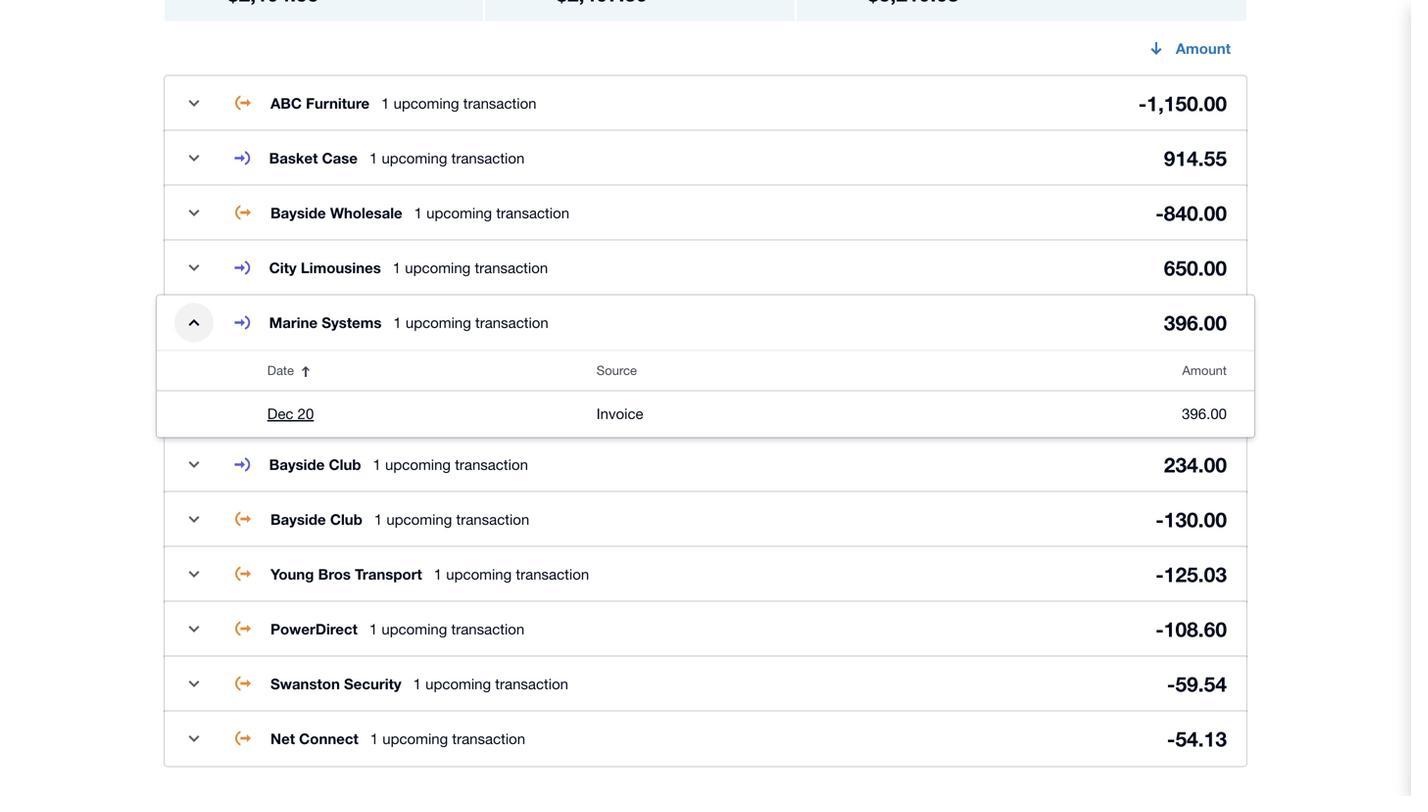 Task type: describe. For each thing, give the bounding box(es) containing it.
swanston security
[[271, 676, 402, 694]]

date
[[267, 363, 294, 378]]

3 toggle image from the top
[[174, 303, 214, 343]]

toggle image for 54.13
[[174, 720, 214, 759]]

limousines
[[301, 259, 381, 277]]

dec
[[267, 405, 294, 423]]

1 toggle image from the top
[[174, 139, 214, 178]]

amount button
[[1024, 351, 1255, 391]]

basket case
[[269, 149, 358, 167]]

125.03
[[1164, 562, 1227, 587]]

transaction for -125.03
[[516, 566, 589, 583]]

swanston
[[271, 676, 340, 694]]

bayside wholesale
[[271, 204, 403, 222]]

toggle image for 108.60
[[174, 610, 214, 649]]

club for -130.00
[[330, 511, 363, 529]]

1 for -840.00
[[414, 204, 423, 222]]

security
[[344, 676, 402, 694]]

amount button
[[1133, 29, 1247, 68]]

young bros transport
[[271, 566, 422, 584]]

transaction for -108.60
[[451, 621, 525, 638]]

bayside club for -130.00
[[271, 511, 363, 529]]

toggle image for 130.00
[[174, 500, 214, 540]]

396.00 inside list of upcoming transactions for this contact or account within the selected timeframe element
[[1182, 405, 1227, 423]]

-125.03
[[1156, 562, 1227, 587]]

date button
[[256, 351, 585, 391]]

1 for -130.00
[[374, 511, 383, 528]]

1 upcoming transaction for 914.55
[[370, 149, 525, 167]]

transaction for 396.00
[[475, 314, 549, 331]]

connect
[[299, 731, 359, 748]]

2 toggle image from the top
[[174, 249, 214, 288]]

transaction for 234.00
[[455, 456, 528, 473]]

0 vertical spatial 396.00
[[1164, 311, 1227, 335]]

source
[[597, 363, 637, 378]]

840.00
[[1164, 201, 1227, 225]]

upcoming for -130.00
[[387, 511, 452, 528]]

transaction for -840.00
[[496, 204, 570, 222]]

upcoming for -1,150.00
[[394, 95, 459, 112]]

toggle image for 125.03
[[174, 555, 214, 595]]

-108.60
[[1156, 617, 1227, 642]]

marine systems
[[269, 314, 382, 332]]

130.00
[[1164, 508, 1227, 532]]

invoice
[[597, 405, 644, 423]]

1 upcoming transaction for -1,150.00
[[381, 95, 537, 112]]

upcoming for 396.00
[[406, 314, 471, 331]]

city
[[269, 259, 297, 277]]

dec 20 link
[[267, 402, 314, 426]]

toggle image for 840.00
[[174, 194, 214, 233]]

systems
[[322, 314, 382, 332]]

1 for -125.03
[[434, 566, 442, 583]]

abc furniture
[[271, 95, 370, 112]]

upcoming for 914.55
[[382, 149, 447, 167]]

bayside for 130.00
[[271, 511, 326, 529]]

1 for 914.55
[[370, 149, 378, 167]]

1 upcoming transaction for -130.00
[[374, 511, 530, 528]]

transport
[[355, 566, 422, 584]]

wholesale
[[330, 204, 403, 222]]

1 for -59.54
[[413, 676, 422, 693]]

case
[[322, 149, 358, 167]]

1,150.00
[[1147, 91, 1227, 115]]

- for 130.00
[[1156, 508, 1164, 532]]

upcoming for -59.54
[[426, 676, 491, 693]]

-130.00
[[1156, 508, 1227, 532]]



Task type: locate. For each thing, give the bounding box(es) containing it.
bayside up young
[[271, 511, 326, 529]]

-
[[1139, 91, 1147, 115], [1156, 201, 1164, 225], [1156, 508, 1164, 532], [1156, 562, 1164, 587], [1156, 617, 1164, 642], [1167, 672, 1176, 697], [1167, 727, 1176, 752]]

-59.54
[[1167, 672, 1227, 697]]

1 for 396.00
[[393, 314, 402, 331]]

upcoming right limousines
[[405, 259, 471, 276]]

1 vertical spatial 396.00
[[1182, 405, 1227, 423]]

upcoming right 'wholesale'
[[427, 204, 492, 222]]

3 toggle image from the top
[[174, 446, 214, 485]]

basket
[[269, 149, 318, 167]]

transaction for -130.00
[[456, 511, 530, 528]]

amount up 1,150.00
[[1176, 40, 1231, 57]]

- up "650.00"
[[1156, 201, 1164, 225]]

0 vertical spatial bayside club
[[269, 456, 361, 474]]

914.55
[[1164, 146, 1227, 170]]

20
[[298, 405, 314, 423]]

furniture
[[306, 95, 370, 112]]

1 upcoming transaction for 396.00
[[393, 314, 549, 331]]

source button
[[585, 351, 1024, 391]]

-840.00
[[1156, 201, 1227, 225]]

marine
[[269, 314, 318, 332]]

1 for -108.60
[[369, 621, 378, 638]]

396.00 down "650.00"
[[1164, 311, 1227, 335]]

toggle image
[[174, 84, 214, 123], [174, 249, 214, 288], [174, 446, 214, 485], [174, 555, 214, 595], [174, 665, 214, 704]]

bayside
[[271, 204, 326, 222], [269, 456, 325, 474], [271, 511, 326, 529]]

upcoming for 650.00
[[405, 259, 471, 276]]

0 vertical spatial amount
[[1176, 40, 1231, 57]]

650.00
[[1164, 256, 1227, 280]]

amount up 234.00
[[1183, 363, 1227, 378]]

transaction for 914.55
[[452, 149, 525, 167]]

54.13
[[1176, 727, 1227, 752]]

upcoming for -108.60
[[382, 621, 447, 638]]

- for 840.00
[[1156, 201, 1164, 225]]

234.00
[[1164, 453, 1227, 477]]

upcoming up 'wholesale'
[[382, 149, 447, 167]]

upcoming right the security
[[426, 676, 491, 693]]

5 toggle image from the top
[[174, 610, 214, 649]]

abc
[[271, 95, 302, 112]]

4 toggle image from the top
[[174, 500, 214, 540]]

bayside club down 20 on the bottom
[[269, 456, 361, 474]]

0 vertical spatial bayside
[[271, 204, 326, 222]]

1 vertical spatial bayside club
[[271, 511, 363, 529]]

transaction for -1,150.00
[[463, 95, 537, 112]]

bayside down basket
[[271, 204, 326, 222]]

club
[[329, 456, 361, 474], [330, 511, 363, 529]]

upcoming down the security
[[383, 731, 448, 748]]

toggle image for 59.54
[[174, 665, 214, 704]]

5 toggle image from the top
[[174, 665, 214, 704]]

city limousines
[[269, 259, 381, 277]]

396.00
[[1164, 311, 1227, 335], [1182, 405, 1227, 423]]

upcoming for 234.00
[[385, 456, 451, 473]]

0 vertical spatial club
[[329, 456, 361, 474]]

upcoming
[[394, 95, 459, 112], [382, 149, 447, 167], [427, 204, 492, 222], [405, 259, 471, 276], [406, 314, 471, 331], [385, 456, 451, 473], [387, 511, 452, 528], [446, 566, 512, 583], [382, 621, 447, 638], [426, 676, 491, 693], [383, 731, 448, 748]]

bayside club up bros
[[271, 511, 363, 529]]

upcoming up transport
[[387, 511, 452, 528]]

1 for 650.00
[[393, 259, 401, 276]]

upcoming down date button
[[385, 456, 451, 473]]

net
[[271, 731, 295, 748]]

upcoming right transport
[[446, 566, 512, 583]]

upcoming down transport
[[382, 621, 447, 638]]

- for 1,150.00
[[1139, 91, 1147, 115]]

net connect
[[271, 731, 359, 748]]

club for 234.00
[[329, 456, 361, 474]]

transaction
[[463, 95, 537, 112], [452, 149, 525, 167], [496, 204, 570, 222], [475, 259, 548, 276], [475, 314, 549, 331], [455, 456, 528, 473], [456, 511, 530, 528], [516, 566, 589, 583], [451, 621, 525, 638], [495, 676, 569, 693], [452, 731, 526, 748]]

- for 59.54
[[1167, 672, 1176, 697]]

dec 20
[[267, 405, 314, 423]]

list of upcoming transactions for this contact or account within the selected timeframe element
[[157, 351, 1255, 438]]

toggle image
[[174, 139, 214, 178], [174, 194, 214, 233], [174, 303, 214, 343], [174, 500, 214, 540], [174, 610, 214, 649], [174, 720, 214, 759]]

upcoming for -125.03
[[446, 566, 512, 583]]

- for 125.03
[[1156, 562, 1164, 587]]

1
[[381, 95, 390, 112], [370, 149, 378, 167], [414, 204, 423, 222], [393, 259, 401, 276], [393, 314, 402, 331], [373, 456, 381, 473], [374, 511, 383, 528], [434, 566, 442, 583], [369, 621, 378, 638], [413, 676, 422, 693], [370, 731, 378, 748]]

amount
[[1176, 40, 1231, 57], [1183, 363, 1227, 378]]

4 toggle image from the top
[[174, 555, 214, 595]]

1 upcoming transaction
[[381, 95, 537, 112], [370, 149, 525, 167], [414, 204, 570, 222], [393, 259, 548, 276], [393, 314, 549, 331], [373, 456, 528, 473], [374, 511, 530, 528], [434, 566, 589, 583], [369, 621, 525, 638], [413, 676, 569, 693], [370, 731, 526, 748]]

1 vertical spatial club
[[330, 511, 363, 529]]

transaction for -59.54
[[495, 676, 569, 693]]

1 upcoming transaction for -125.03
[[434, 566, 589, 583]]

toggle image for 1,150.00
[[174, 84, 214, 123]]

bros
[[318, 566, 351, 584]]

1 upcoming transaction for -54.13
[[370, 731, 526, 748]]

1 upcoming transaction for -108.60
[[369, 621, 525, 638]]

upcoming for -840.00
[[427, 204, 492, 222]]

59.54
[[1176, 672, 1227, 697]]

2 toggle image from the top
[[174, 194, 214, 233]]

1 upcoming transaction for -840.00
[[414, 204, 570, 222]]

bayside for 840.00
[[271, 204, 326, 222]]

2 vertical spatial bayside
[[271, 511, 326, 529]]

-1,150.00
[[1139, 91, 1227, 115]]

1 for 234.00
[[373, 456, 381, 473]]

- down -59.54
[[1167, 727, 1176, 752]]

- up -108.60
[[1156, 562, 1164, 587]]

396.00 up 234.00
[[1182, 405, 1227, 423]]

1 upcoming transaction for -59.54
[[413, 676, 569, 693]]

1 toggle image from the top
[[174, 84, 214, 123]]

6 toggle image from the top
[[174, 720, 214, 759]]

bayside club for 234.00
[[269, 456, 361, 474]]

- down -108.60
[[1167, 672, 1176, 697]]

108.60
[[1164, 617, 1227, 642]]

1 for -54.13
[[370, 731, 378, 748]]

amount inside button
[[1183, 363, 1227, 378]]

upcoming for -54.13
[[383, 731, 448, 748]]

- up -125.03
[[1156, 508, 1164, 532]]

- down amount popup button at the right top of the page
[[1139, 91, 1147, 115]]

- down -125.03
[[1156, 617, 1164, 642]]

-54.13
[[1167, 727, 1227, 752]]

bayside club
[[269, 456, 361, 474], [271, 511, 363, 529]]

- for 54.13
[[1167, 727, 1176, 752]]

transaction for -54.13
[[452, 731, 526, 748]]

transaction for 650.00
[[475, 259, 548, 276]]

amount inside popup button
[[1176, 40, 1231, 57]]

upcoming up date button
[[406, 314, 471, 331]]

upcoming right furniture
[[394, 95, 459, 112]]

1 upcoming transaction for 234.00
[[373, 456, 528, 473]]

young
[[271, 566, 314, 584]]

1 for -1,150.00
[[381, 95, 390, 112]]

- for 108.60
[[1156, 617, 1164, 642]]

1 vertical spatial bayside
[[269, 456, 325, 474]]

bayside down dec 20 link
[[269, 456, 325, 474]]

powerdirect
[[271, 621, 358, 639]]

1 upcoming transaction for 650.00
[[393, 259, 548, 276]]

1 vertical spatial amount
[[1183, 363, 1227, 378]]



Task type: vqa. For each thing, say whether or not it's contained in the screenshot.


